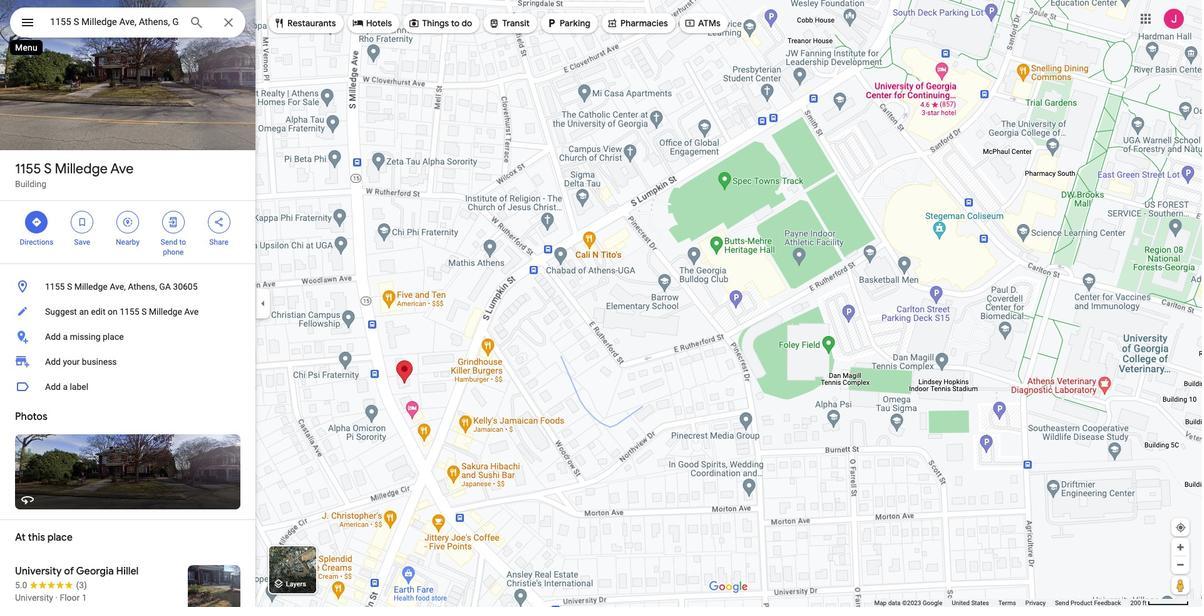 Task type: describe. For each thing, give the bounding box(es) containing it.
photos
[[15, 411, 47, 423]]

privacy button
[[1026, 599, 1046, 608]]

on
[[108, 307, 118, 317]]

place inside add a missing place button
[[103, 332, 124, 342]]

building
[[15, 179, 46, 189]]

5.0
[[15, 581, 27, 591]]

 atms
[[685, 16, 721, 30]]

footer inside google maps element
[[875, 599, 1131, 608]]

200 ft
[[1131, 600, 1147, 607]]

1155 s milledge ave building
[[15, 160, 134, 189]]

missing
[[70, 332, 101, 342]]

layers
[[286, 581, 306, 589]]

1155 s milledge ave, athens, ga 30605 button
[[0, 274, 256, 299]]

1155 s milledge ave, athens, ga 30605
[[45, 282, 198, 292]]

ave,
[[110, 282, 126, 292]]


[[607, 16, 618, 30]]


[[213, 215, 225, 229]]

georgia
[[76, 566, 114, 578]]

add for add a label
[[45, 382, 61, 392]]

of
[[64, 566, 74, 578]]

zoom in image
[[1176, 543, 1186, 553]]

suggest an edit on 1155 s milledge ave
[[45, 307, 199, 317]]

1155 S Milledge Ave, Athens, GA 30605 field
[[10, 8, 246, 38]]

an
[[79, 307, 89, 317]]

ave inside button
[[184, 307, 199, 317]]

business
[[82, 357, 117, 367]]


[[489, 16, 500, 30]]

map
[[875, 600, 887, 607]]

parking
[[560, 18, 591, 29]]

your
[[63, 357, 80, 367]]

label
[[70, 382, 88, 392]]

share
[[209, 238, 229, 247]]

©2023
[[903, 600, 922, 607]]

show your location image
[[1176, 522, 1187, 534]]

add a label button
[[0, 375, 256, 400]]


[[122, 215, 133, 229]]

google account: james peterson  
(james.peterson1902@gmail.com) image
[[1165, 9, 1185, 29]]


[[685, 16, 696, 30]]

privacy
[[1026, 600, 1046, 607]]

zoom out image
[[1176, 561, 1186, 570]]

add for add your business
[[45, 357, 61, 367]]

actions for 1155 s milledge ave region
[[0, 201, 256, 264]]

to inside the send to phone
[[179, 238, 186, 247]]

suggest
[[45, 307, 77, 317]]

pharmacies
[[621, 18, 668, 29]]

 search field
[[10, 8, 246, 40]]

add your business link
[[0, 350, 256, 375]]

2 vertical spatial s
[[142, 307, 147, 317]]


[[274, 16, 285, 30]]

google
[[923, 600, 943, 607]]

to inside  things to do
[[451, 18, 460, 29]]

add a label
[[45, 382, 88, 392]]

 hotels
[[352, 16, 392, 30]]

send for send product feedback
[[1056, 600, 1070, 607]]

add your business
[[45, 357, 117, 367]]

 button
[[10, 8, 45, 40]]

ave inside "1155 s milledge ave building"
[[110, 160, 134, 178]]

edit
[[91, 307, 106, 317]]

·
[[55, 593, 58, 603]]

google maps element
[[0, 0, 1203, 608]]

add a missing place button
[[0, 324, 256, 350]]

1155 for ave,
[[45, 282, 65, 292]]

terms
[[999, 600, 1017, 607]]

save
[[74, 238, 90, 247]]

30605
[[173, 282, 198, 292]]

university of georgia hillel
[[15, 566, 139, 578]]

restaurants
[[288, 18, 336, 29]]

a for missing
[[63, 332, 68, 342]]



Task type: locate. For each thing, give the bounding box(es) containing it.
s up suggest
[[67, 282, 72, 292]]

milledge down ga
[[149, 307, 182, 317]]

university · floor 1
[[15, 593, 87, 603]]

1 vertical spatial send
[[1056, 600, 1070, 607]]

hillel
[[116, 566, 139, 578]]

place
[[103, 332, 124, 342], [47, 532, 73, 544]]

0 vertical spatial send
[[161, 238, 178, 247]]

send up the phone
[[161, 238, 178, 247]]

nearby
[[116, 238, 140, 247]]

2 university from the top
[[15, 593, 53, 603]]

atms
[[698, 18, 721, 29]]

to left do
[[451, 18, 460, 29]]

university for university · floor 1
[[15, 593, 53, 603]]

feedback
[[1095, 600, 1122, 607]]

a left label
[[63, 382, 68, 392]]

 restaurants
[[274, 16, 336, 30]]

add down suggest
[[45, 332, 61, 342]]

states
[[972, 600, 990, 607]]

1 horizontal spatial to
[[451, 18, 460, 29]]

1 horizontal spatial ave
[[184, 307, 199, 317]]

0 vertical spatial to
[[451, 18, 460, 29]]

things
[[422, 18, 449, 29]]

place down the on on the left bottom
[[103, 332, 124, 342]]

1155 up building
[[15, 160, 41, 178]]

0 vertical spatial add
[[45, 332, 61, 342]]

0 horizontal spatial 1155
[[15, 160, 41, 178]]

send product feedback button
[[1056, 599, 1122, 608]]

1155
[[15, 160, 41, 178], [45, 282, 65, 292], [120, 307, 139, 317]]

to up the phone
[[179, 238, 186, 247]]

directions
[[20, 238, 53, 247]]

none field inside "1155 s milledge ave, athens, ga 30605" field
[[50, 14, 179, 29]]

milledge for ave,
[[74, 282, 108, 292]]

map data ©2023 google
[[875, 600, 943, 607]]

0 vertical spatial a
[[63, 332, 68, 342]]

None field
[[50, 14, 179, 29]]

product
[[1071, 600, 1093, 607]]

0 vertical spatial ave
[[110, 160, 134, 178]]

united states button
[[952, 599, 990, 608]]

collapse side panel image
[[256, 297, 270, 311]]

s for ave
[[44, 160, 52, 178]]

transit
[[503, 18, 530, 29]]


[[31, 215, 42, 229]]

2 vertical spatial add
[[45, 382, 61, 392]]

footer containing map data ©2023 google
[[875, 599, 1131, 608]]

a for label
[[63, 382, 68, 392]]

1155 inside "1155 s milledge ave building"
[[15, 160, 41, 178]]

ave up 
[[110, 160, 134, 178]]

footer
[[875, 599, 1131, 608]]

s inside "1155 s milledge ave building"
[[44, 160, 52, 178]]

2 add from the top
[[45, 357, 61, 367]]

show street view coverage image
[[1172, 576, 1190, 595]]

suggest an edit on 1155 s milledge ave button
[[0, 299, 256, 324]]

hotels
[[366, 18, 392, 29]]

1 vertical spatial a
[[63, 382, 68, 392]]

add left label
[[45, 382, 61, 392]]

1 vertical spatial 1155
[[45, 282, 65, 292]]

a left missing
[[63, 332, 68, 342]]

1 add from the top
[[45, 332, 61, 342]]

1155 up suggest
[[45, 282, 65, 292]]

university for university of georgia hillel
[[15, 566, 62, 578]]

send product feedback
[[1056, 600, 1122, 607]]

1 vertical spatial university
[[15, 593, 53, 603]]

milledge up 
[[55, 160, 108, 178]]


[[20, 14, 35, 31]]

phone
[[163, 248, 184, 257]]

at this place
[[15, 532, 73, 544]]

0 horizontal spatial ave
[[110, 160, 134, 178]]

1 vertical spatial milledge
[[74, 282, 108, 292]]

ga
[[159, 282, 171, 292]]

1 vertical spatial place
[[47, 532, 73, 544]]

1155 right the on on the left bottom
[[120, 307, 139, 317]]

s up building
[[44, 160, 52, 178]]

athens,
[[128, 282, 157, 292]]

0 vertical spatial milledge
[[55, 160, 108, 178]]

1 vertical spatial ave
[[184, 307, 199, 317]]

 transit
[[489, 16, 530, 30]]

ft
[[1143, 600, 1147, 607]]

1 vertical spatial add
[[45, 357, 61, 367]]

united states
[[952, 600, 990, 607]]

0 vertical spatial 1155
[[15, 160, 41, 178]]

send inside button
[[1056, 600, 1070, 607]]

0 horizontal spatial send
[[161, 238, 178, 247]]

1 horizontal spatial 1155
[[45, 282, 65, 292]]

1155 for ave
[[15, 160, 41, 178]]

1 vertical spatial to
[[179, 238, 186, 247]]

200
[[1131, 600, 1142, 607]]

1 university from the top
[[15, 566, 62, 578]]


[[546, 16, 558, 30]]

2 horizontal spatial 1155
[[120, 307, 139, 317]]

s for ave,
[[67, 282, 72, 292]]

a
[[63, 332, 68, 342], [63, 382, 68, 392]]

2 vertical spatial 1155
[[120, 307, 139, 317]]


[[77, 215, 88, 229]]

1155 s milledge ave main content
[[0, 0, 256, 608]]


[[352, 16, 364, 30]]

1 a from the top
[[63, 332, 68, 342]]

 pharmacies
[[607, 16, 668, 30]]

ave
[[110, 160, 134, 178], [184, 307, 199, 317]]

place right this
[[47, 532, 73, 544]]

2 horizontal spatial s
[[142, 307, 147, 317]]

2 a from the top
[[63, 382, 68, 392]]

1 horizontal spatial place
[[103, 332, 124, 342]]

united
[[952, 600, 970, 607]]

s
[[44, 160, 52, 178], [67, 282, 72, 292], [142, 307, 147, 317]]

0 horizontal spatial place
[[47, 532, 73, 544]]

s down athens,
[[142, 307, 147, 317]]

university
[[15, 566, 62, 578], [15, 593, 53, 603]]

send left product
[[1056, 600, 1070, 607]]

1 horizontal spatial s
[[67, 282, 72, 292]]

5.0 stars 3 reviews image
[[15, 579, 87, 592]]

milledge inside "1155 s milledge ave building"
[[55, 160, 108, 178]]

terms button
[[999, 599, 1017, 608]]

0 vertical spatial s
[[44, 160, 52, 178]]

floor
[[60, 593, 80, 603]]


[[409, 16, 420, 30]]

0 vertical spatial university
[[15, 566, 62, 578]]

 parking
[[546, 16, 591, 30]]

add left your
[[45, 357, 61, 367]]

milledge for ave
[[55, 160, 108, 178]]

milledge
[[55, 160, 108, 178], [74, 282, 108, 292], [149, 307, 182, 317]]

 things to do
[[409, 16, 473, 30]]

3 add from the top
[[45, 382, 61, 392]]

1
[[82, 593, 87, 603]]

university down 5.0
[[15, 593, 53, 603]]

add for add a missing place
[[45, 332, 61, 342]]

university up 5.0 stars 3 reviews image
[[15, 566, 62, 578]]

200 ft button
[[1131, 600, 1190, 607]]

add
[[45, 332, 61, 342], [45, 357, 61, 367], [45, 382, 61, 392]]

at
[[15, 532, 26, 544]]

data
[[889, 600, 901, 607]]

do
[[462, 18, 473, 29]]

ave down 30605
[[184, 307, 199, 317]]

this
[[28, 532, 45, 544]]

(3)
[[76, 581, 87, 591]]


[[168, 215, 179, 229]]

1 horizontal spatial send
[[1056, 600, 1070, 607]]

0 horizontal spatial s
[[44, 160, 52, 178]]

send to phone
[[161, 238, 186, 257]]

send
[[161, 238, 178, 247], [1056, 600, 1070, 607]]

send for send to phone
[[161, 238, 178, 247]]

2 vertical spatial milledge
[[149, 307, 182, 317]]

milledge up an
[[74, 282, 108, 292]]

add a missing place
[[45, 332, 124, 342]]

send inside the send to phone
[[161, 238, 178, 247]]

to
[[451, 18, 460, 29], [179, 238, 186, 247]]

0 vertical spatial place
[[103, 332, 124, 342]]

0 horizontal spatial to
[[179, 238, 186, 247]]

1 vertical spatial s
[[67, 282, 72, 292]]



Task type: vqa. For each thing, say whether or not it's contained in the screenshot.
"Show Your Location" icon
yes



